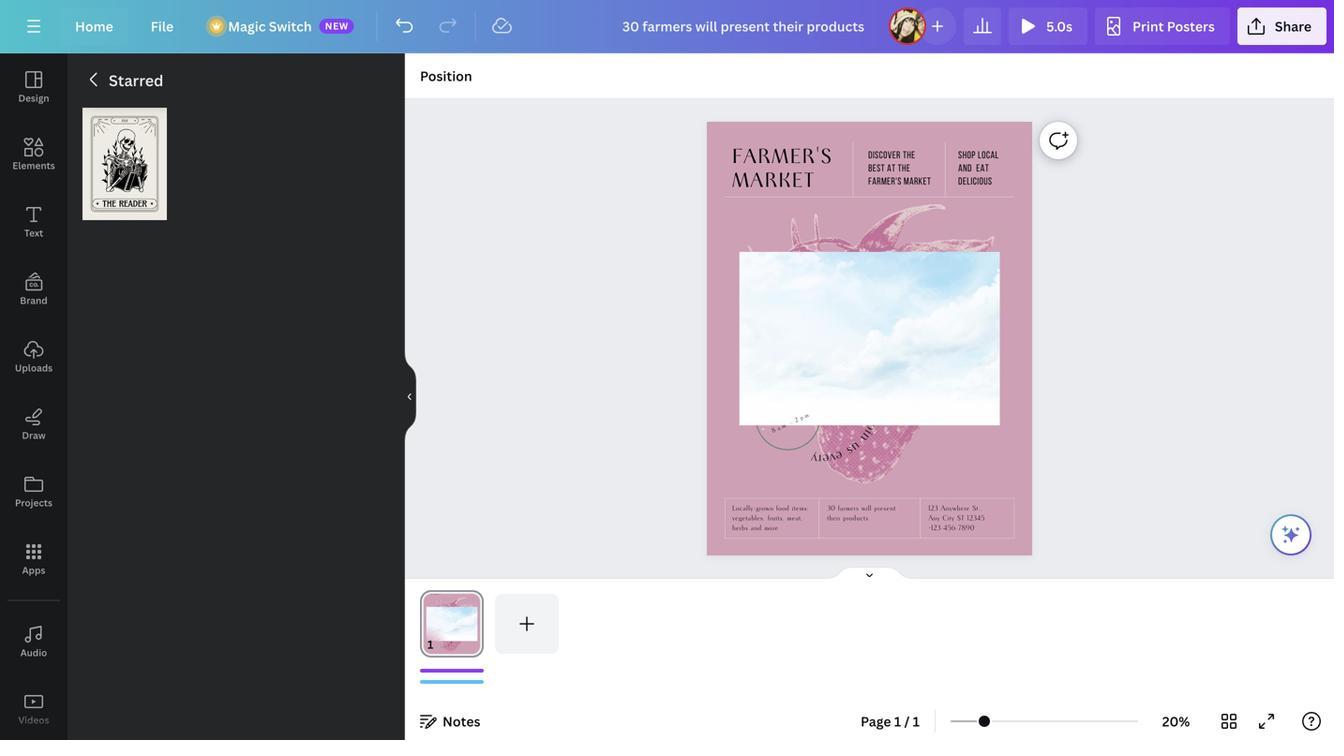 Task type: vqa. For each thing, say whether or not it's contained in the screenshot.
the Any
yes



Task type: locate. For each thing, give the bounding box(es) containing it.
1 left "/"
[[894, 713, 901, 731]]

home
[[75, 17, 113, 35]]

0 vertical spatial 2
[[152, 203, 158, 215]]

and down vegetables,
[[751, 524, 762, 533]]

projects button
[[0, 458, 68, 526]]

0 horizontal spatial e
[[822, 450, 830, 469]]

text button
[[0, 188, 68, 256]]

1 horizontal spatial 2
[[793, 416, 800, 425]]

and
[[958, 164, 972, 174], [751, 524, 762, 533]]

0 horizontal spatial market
[[732, 169, 815, 194]]

1 horizontal spatial market
[[904, 177, 931, 187]]

2 right a.m.
[[793, 416, 800, 425]]

switch
[[269, 17, 312, 35]]

5.0s
[[1046, 17, 1073, 35]]

0 horizontal spatial 2
[[152, 203, 158, 215]]

shop
[[958, 151, 976, 161]]

print
[[1133, 17, 1164, 35]]

1 inside button
[[127, 203, 133, 215]]

market inside the "farmer's market"
[[732, 169, 815, 194]]

notes button
[[413, 707, 488, 737]]

farmer's
[[732, 145, 833, 170], [868, 177, 902, 187]]

more
[[764, 524, 778, 533]]

posters
[[1167, 17, 1215, 35]]

discover the best at the farmer's market
[[868, 151, 931, 187]]

8
[[770, 427, 777, 435]]

r
[[818, 450, 822, 469]]

canva assistant image
[[1280, 524, 1302, 547]]

hide pages image
[[825, 566, 915, 581]]

any
[[928, 514, 940, 523]]

e left u
[[833, 447, 845, 466]]

1 horizontal spatial farmer's
[[868, 177, 902, 187]]

the right "discover"
[[903, 151, 915, 161]]

e
[[833, 447, 845, 466], [822, 450, 830, 469]]

i
[[860, 426, 878, 439]]

audio
[[20, 647, 47, 660]]

the
[[903, 151, 915, 161], [898, 164, 911, 174]]

st
[[957, 514, 965, 523]]

brand
[[20, 294, 48, 307]]

1
[[127, 203, 133, 215], [894, 713, 901, 731], [913, 713, 920, 731]]

1 horizontal spatial 1
[[894, 713, 901, 731]]

1 horizontal spatial e
[[833, 447, 845, 466]]

the right at
[[898, 164, 911, 174]]

market inside the discover the best at the farmer's market
[[904, 177, 931, 187]]

1 horizontal spatial and
[[958, 164, 972, 174]]

o i
[[860, 420, 882, 439]]

123
[[928, 505, 938, 513]]

farmer's inside the discover the best at the farmer's market
[[868, 177, 902, 187]]

elements button
[[0, 121, 68, 188]]

a.m.
[[776, 421, 789, 433]]

0 vertical spatial farmer's
[[732, 145, 833, 170]]

page
[[861, 713, 891, 731]]

side panel tab list
[[0, 53, 68, 741]]

0 vertical spatial the
[[903, 151, 915, 161]]

2 inside 8 a.m. — 2 p.m.
[[793, 416, 800, 425]]

2 right the of
[[152, 203, 158, 215]]

/
[[904, 713, 910, 731]]

page 1 image
[[420, 594, 484, 654]]

new
[[325, 20, 349, 32]]

v
[[828, 449, 837, 468]]

1 vertical spatial and
[[751, 524, 762, 533]]

12345
[[967, 514, 985, 523]]

0 horizontal spatial and
[[751, 524, 762, 533]]

0 horizontal spatial farmer's
[[732, 145, 833, 170]]

1 vertical spatial farmer's
[[868, 177, 902, 187]]

1 of 2 button
[[83, 108, 167, 220]]

0 vertical spatial and
[[958, 164, 972, 174]]

elements
[[12, 159, 55, 172]]

e right "y"
[[822, 450, 830, 469]]

0 horizontal spatial 1
[[127, 203, 133, 215]]

20%
[[1162, 713, 1190, 731]]

print posters
[[1133, 17, 1215, 35]]

eat
[[976, 164, 989, 174]]

1 left the of
[[127, 203, 133, 215]]

will
[[861, 505, 872, 513]]

present
[[874, 505, 896, 513]]

market
[[732, 169, 815, 194], [904, 177, 931, 187]]

1 vertical spatial 2
[[793, 416, 800, 425]]

and down shop
[[958, 164, 972, 174]]

—
[[788, 419, 795, 427]]

city
[[943, 514, 955, 523]]

of
[[135, 203, 149, 215]]

1 vertical spatial the
[[898, 164, 911, 174]]

design button
[[0, 53, 68, 121]]

n
[[856, 429, 875, 446]]

1 right "/"
[[913, 713, 920, 731]]

apps button
[[0, 526, 68, 593]]

text
[[24, 227, 43, 240]]



Task type: describe. For each thing, give the bounding box(es) containing it.
s
[[843, 442, 857, 461]]

1 of 2
[[127, 203, 158, 215]]

uploads
[[15, 362, 53, 375]]

7890
[[958, 524, 975, 533]]

food
[[776, 505, 789, 513]]

design
[[18, 92, 49, 105]]

main menu bar
[[0, 0, 1334, 53]]

notes
[[443, 713, 480, 731]]

position button
[[413, 61, 480, 91]]

30 farmers will present their products
[[827, 505, 896, 523]]

products
[[843, 514, 869, 523]]

p.m.
[[799, 411, 812, 422]]

Design title text field
[[607, 8, 881, 45]]

videos
[[18, 714, 49, 727]]

local
[[978, 151, 999, 161]]

brand button
[[0, 256, 68, 323]]

2 horizontal spatial 1
[[913, 713, 920, 731]]

20% button
[[1146, 707, 1207, 737]]

magic
[[228, 17, 266, 35]]

discover
[[868, 151, 901, 161]]

draw
[[22, 429, 46, 442]]

position
[[420, 67, 472, 85]]

anywhere
[[941, 505, 970, 513]]

and inside locally-grown food items: vegetables, fruits, meat, herbs and more
[[751, 524, 762, 533]]

magic switch
[[228, 17, 312, 35]]

locally-grown food items: vegetables, fruits, meat, herbs and more
[[732, 505, 809, 533]]

farmers
[[838, 505, 859, 513]]

and inside the shop local and
[[958, 164, 972, 174]]

file button
[[136, 8, 189, 45]]

herbs
[[732, 524, 748, 533]]

farmer's market
[[732, 145, 833, 194]]

eat delicious
[[958, 164, 992, 187]]

fruits,
[[768, 514, 785, 523]]

at
[[887, 164, 896, 174]]

home link
[[60, 8, 128, 45]]

o
[[862, 420, 882, 435]]

projects
[[15, 497, 53, 510]]

page 1 / 1
[[861, 713, 920, 731]]

uploads button
[[0, 323, 68, 391]]

videos button
[[0, 676, 68, 741]]

delicious
[[958, 177, 992, 187]]

best
[[868, 164, 885, 174]]

share
[[1275, 17, 1312, 35]]

Page title text field
[[442, 636, 449, 654]]

y
[[810, 449, 818, 469]]

123 anywhere st., any city st 12345 +123-456-7890
[[928, 505, 985, 533]]

8 a.m. — 2 p.m.
[[770, 411, 812, 435]]

2 inside button
[[152, 203, 158, 215]]

meat,
[[787, 514, 803, 523]]

apps
[[22, 564, 45, 577]]

share button
[[1237, 8, 1327, 45]]

file
[[151, 17, 174, 35]]

st.,
[[972, 505, 982, 513]]

hide image
[[404, 352, 416, 442]]

their
[[827, 514, 840, 523]]

items:
[[792, 505, 809, 513]]

vegetables,
[[732, 514, 765, 523]]

u
[[847, 438, 865, 457]]

grown
[[756, 505, 774, 513]]

+123-
[[928, 524, 943, 533]]

audio button
[[0, 608, 68, 676]]

456-
[[943, 524, 958, 533]]

wednesday
[[767, 402, 808, 428]]

5.0s button
[[1009, 8, 1088, 45]]

locally-
[[732, 505, 756, 513]]

starred
[[109, 70, 163, 90]]

shop local and
[[958, 151, 999, 174]]

30
[[827, 505, 835, 513]]

draw button
[[0, 391, 68, 458]]

print posters button
[[1095, 8, 1230, 45]]



